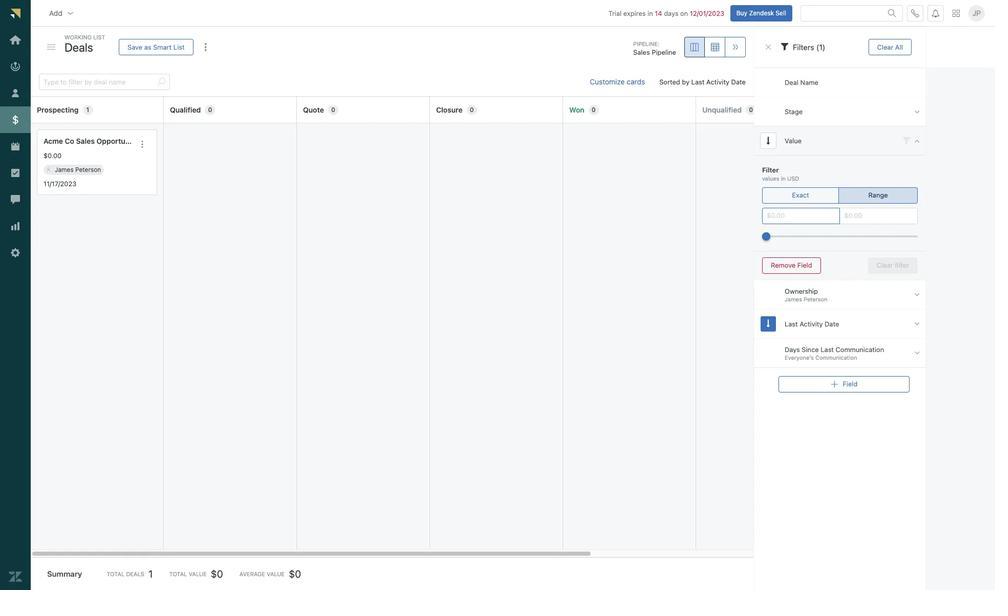 Task type: describe. For each thing, give the bounding box(es) containing it.
$0 for total value $0
[[211, 568, 223, 580]]

co
[[65, 137, 74, 145]]

1 horizontal spatial 1
[[148, 568, 153, 580]]

sales inside pipeline: sales pipeline
[[634, 48, 650, 57]]

0 for closure
[[470, 106, 474, 113]]

buy zendesk sell button
[[731, 5, 793, 21]]

chevron down image
[[66, 9, 75, 17]]

value for total value $0
[[189, 571, 207, 578]]

deal name
[[785, 78, 819, 86]]

1 vertical spatial search image
[[157, 78, 165, 86]]

pipeline
[[652, 48, 677, 57]]

total value $0
[[169, 568, 223, 580]]

value
[[785, 137, 802, 145]]

long arrow down image
[[767, 136, 770, 145]]

james inside ownership james peterson
[[785, 296, 802, 303]]

0 for qualified
[[208, 106, 212, 113]]

opportunity
[[97, 137, 138, 145]]

0 horizontal spatial in
[[648, 9, 653, 17]]

save as smart list button
[[119, 39, 193, 55]]

jp button
[[969, 5, 985, 21]]

prospecting
[[37, 105, 79, 114]]

11/17/2023
[[44, 180, 76, 188]]

filters
[[793, 42, 815, 52]]

filter fill image
[[781, 42, 789, 51]]

1 $0.00 field from the left
[[767, 208, 836, 224]]

filter
[[763, 166, 779, 174]]

customize cards button
[[582, 72, 654, 92]]

angle up image
[[915, 136, 920, 145]]

on
[[681, 9, 688, 17]]

zendesk
[[749, 9, 774, 17]]

ownership
[[785, 287, 818, 295]]

sorted
[[660, 78, 681, 86]]

contacts image
[[47, 168, 51, 172]]

total deals 1
[[107, 568, 153, 580]]

remove field
[[771, 261, 813, 270]]

list inside working list deals
[[93, 34, 105, 40]]

sorted by last activity date
[[660, 78, 746, 86]]

calls image
[[912, 9, 920, 17]]

won
[[569, 105, 585, 114]]

sell
[[776, 9, 787, 17]]

deals inside total deals 1
[[126, 571, 144, 578]]

quote
[[303, 105, 324, 114]]

exact button
[[763, 187, 839, 204]]

last for by
[[692, 78, 705, 86]]

values
[[763, 175, 780, 182]]

usd
[[788, 175, 800, 182]]

exact
[[792, 191, 810, 199]]

0 horizontal spatial field
[[798, 261, 813, 270]]

by
[[682, 78, 690, 86]]

handler image
[[47, 45, 55, 50]]

add button
[[41, 3, 83, 23]]

working list deals
[[65, 34, 105, 54]]

smart
[[153, 43, 172, 51]]

1 vertical spatial in
[[781, 175, 786, 182]]

filters (1)
[[793, 42, 826, 52]]

acme co sales opportunity
[[44, 137, 138, 145]]

0 horizontal spatial 1
[[86, 106, 89, 113]]

james peterson
[[55, 166, 101, 173]]

pipeline: sales pipeline
[[634, 40, 677, 57]]

field button
[[779, 376, 910, 393]]

long arrow down image
[[767, 320, 770, 328]]

overflow vertical fill image
[[202, 43, 210, 51]]

last for since
[[821, 346, 834, 354]]

zendesk products image
[[953, 10, 960, 17]]



Task type: vqa. For each thing, say whether or not it's contained in the screenshot.
SMART LISTS ARE FILTERED GROUPS OF LEADS. ACCESS THEM HERE. on the top of page
no



Task type: locate. For each thing, give the bounding box(es) containing it.
0 horizontal spatial $0.00 field
[[767, 208, 836, 224]]

0 vertical spatial angle down image
[[915, 107, 920, 116]]

1 horizontal spatial $0
[[289, 568, 301, 580]]

$0.00 field
[[767, 208, 836, 224], [845, 208, 914, 224]]

trial expires in 14 days on 12/01/2023
[[609, 9, 725, 17]]

value for average value $0
[[267, 571, 285, 578]]

0 for unqualified
[[749, 106, 753, 113]]

communication up field button
[[836, 346, 885, 354]]

list inside button
[[174, 43, 185, 51]]

peterson inside ownership james peterson
[[804, 296, 828, 303]]

1 vertical spatial deals
[[126, 571, 144, 578]]

cards
[[627, 77, 645, 86]]

0
[[208, 106, 212, 113], [331, 106, 335, 113], [470, 106, 474, 113], [592, 106, 596, 113], [749, 106, 753, 113]]

2 vertical spatial angle down image
[[915, 320, 920, 328]]

1 horizontal spatial list
[[174, 43, 185, 51]]

sales
[[634, 48, 650, 57], [76, 137, 95, 145]]

0 horizontal spatial total
[[107, 571, 125, 578]]

last inside days since last communication everyone's communication
[[821, 346, 834, 354]]

0 vertical spatial james
[[55, 166, 74, 173]]

0 vertical spatial 1
[[86, 106, 89, 113]]

Type to filter by deal name field
[[44, 74, 153, 90]]

list right working
[[93, 34, 105, 40]]

angle down image
[[915, 107, 920, 116], [915, 291, 920, 299], [915, 320, 920, 328]]

last right by
[[692, 78, 705, 86]]

0 horizontal spatial date
[[732, 78, 746, 86]]

add
[[49, 8, 62, 17]]

remove field button
[[763, 257, 821, 274]]

unqualified
[[703, 105, 742, 114]]

search image left the calls icon
[[889, 9, 897, 17]]

0 right quote
[[331, 106, 335, 113]]

2 $0 from the left
[[289, 568, 301, 580]]

average value $0
[[240, 568, 301, 580]]

0 vertical spatial date
[[732, 78, 746, 86]]

1 left total value $0
[[148, 568, 153, 580]]

working
[[65, 34, 92, 40]]

0 horizontal spatial peterson
[[75, 166, 101, 173]]

0 vertical spatial sales
[[634, 48, 650, 57]]

filter fill image
[[903, 137, 911, 145]]

all
[[896, 43, 903, 51]]

angle down image
[[915, 349, 920, 358]]

clear all button
[[869, 39, 912, 55]]

activity
[[707, 78, 730, 86], [800, 320, 823, 328]]

0 horizontal spatial value
[[189, 571, 207, 578]]

deals inside working list deals
[[65, 40, 93, 54]]

0 for quote
[[331, 106, 335, 113]]

acme
[[44, 137, 63, 145]]

communication
[[836, 346, 885, 354], [816, 354, 858, 361]]

field right the add icon
[[843, 380, 858, 388]]

customize
[[590, 77, 625, 86]]

james down ownership
[[785, 296, 802, 303]]

trial
[[609, 9, 622, 17]]

james up the 11/17/2023
[[55, 166, 74, 173]]

value
[[189, 571, 207, 578], [267, 571, 285, 578]]

total for $0
[[169, 571, 187, 578]]

clear
[[878, 43, 894, 51]]

customize cards
[[590, 77, 645, 86]]

search image down smart
[[157, 78, 165, 86]]

0 vertical spatial in
[[648, 9, 653, 17]]

james
[[55, 166, 74, 173], [785, 296, 802, 303]]

1 down type to filter by deal name field
[[86, 106, 89, 113]]

0 right "unqualified"
[[749, 106, 753, 113]]

last
[[692, 78, 705, 86], [785, 320, 798, 328], [821, 346, 834, 354]]

2 0 from the left
[[331, 106, 335, 113]]

$0.00 field down exact button at the top right of the page
[[767, 208, 836, 224]]

in left 14
[[648, 9, 653, 17]]

communication up the add icon
[[816, 354, 858, 361]]

5 0 from the left
[[749, 106, 753, 113]]

1 horizontal spatial deals
[[126, 571, 144, 578]]

last right long arrow down image
[[785, 320, 798, 328]]

3 0 from the left
[[470, 106, 474, 113]]

pipeline:
[[634, 40, 660, 47]]

jp
[[973, 9, 981, 17]]

buy
[[737, 9, 748, 17]]

average
[[240, 571, 265, 578]]

2 vertical spatial last
[[821, 346, 834, 354]]

everyone's
[[785, 354, 814, 361]]

2 value from the left
[[267, 571, 285, 578]]

closure
[[436, 105, 463, 114]]

add image
[[831, 380, 839, 389]]

1 vertical spatial date
[[825, 320, 840, 328]]

field right remove
[[798, 261, 813, 270]]

1 vertical spatial list
[[174, 43, 185, 51]]

summary
[[47, 570, 82, 579]]

1 horizontal spatial field
[[843, 380, 858, 388]]

2 angle down image from the top
[[915, 291, 920, 299]]

save
[[128, 43, 142, 51]]

range button
[[839, 187, 918, 204]]

date up days since last communication everyone's communication
[[825, 320, 840, 328]]

1 horizontal spatial last
[[785, 320, 798, 328]]

cancel image
[[765, 43, 773, 51]]

2 horizontal spatial last
[[821, 346, 834, 354]]

last activity date
[[785, 320, 840, 328]]

0 vertical spatial field
[[798, 261, 813, 270]]

$0
[[211, 568, 223, 580], [289, 568, 301, 580]]

values in usd
[[763, 175, 800, 182]]

1 vertical spatial peterson
[[804, 296, 828, 303]]

14
[[655, 9, 662, 17]]

4 0 from the left
[[592, 106, 596, 113]]

value inside average value $0
[[267, 571, 285, 578]]

1 0 from the left
[[208, 106, 212, 113]]

field
[[798, 261, 813, 270], [843, 380, 858, 388]]

date up "unqualified"
[[732, 78, 746, 86]]

days since last communication everyone's communication
[[785, 346, 885, 361]]

list right smart
[[174, 43, 185, 51]]

1 horizontal spatial peterson
[[804, 296, 828, 303]]

1 value from the left
[[189, 571, 207, 578]]

0 vertical spatial communication
[[836, 346, 885, 354]]

remove
[[771, 261, 796, 270]]

1
[[86, 106, 89, 113], [148, 568, 153, 580]]

0 horizontal spatial search image
[[157, 78, 165, 86]]

value inside total value $0
[[189, 571, 207, 578]]

1 horizontal spatial sales
[[634, 48, 650, 57]]

0 for won
[[592, 106, 596, 113]]

0 horizontal spatial james
[[55, 166, 74, 173]]

expires
[[624, 9, 646, 17]]

qualified
[[170, 105, 201, 114]]

stage
[[785, 107, 803, 116]]

date
[[732, 78, 746, 86], [825, 320, 840, 328]]

$0 for average value $0
[[289, 568, 301, 580]]

in left usd
[[781, 175, 786, 182]]

2 $0.00 field from the left
[[845, 208, 914, 224]]

bell image
[[932, 9, 940, 17]]

0 vertical spatial last
[[692, 78, 705, 86]]

name
[[801, 78, 819, 86]]

$0 left average
[[211, 568, 223, 580]]

0 vertical spatial activity
[[707, 78, 730, 86]]

0 vertical spatial list
[[93, 34, 105, 40]]

ownership james peterson
[[785, 287, 828, 303]]

1 horizontal spatial in
[[781, 175, 786, 182]]

1 horizontal spatial james
[[785, 296, 802, 303]]

0 vertical spatial search image
[[889, 9, 897, 17]]

1 horizontal spatial value
[[267, 571, 285, 578]]

1 vertical spatial sales
[[76, 137, 95, 145]]

1 vertical spatial james
[[785, 296, 802, 303]]

0 horizontal spatial deals
[[65, 40, 93, 54]]

$0.00
[[44, 152, 62, 160]]

12/01/2023
[[690, 9, 725, 17]]

$0.00 field down range button
[[845, 208, 914, 224]]

0 vertical spatial deals
[[65, 40, 93, 54]]

1 angle down image from the top
[[915, 107, 920, 116]]

zendesk image
[[9, 571, 22, 584]]

search image
[[889, 9, 897, 17], [157, 78, 165, 86]]

0 horizontal spatial sales
[[76, 137, 95, 145]]

0 horizontal spatial list
[[93, 34, 105, 40]]

buy zendesk sell
[[737, 9, 787, 17]]

1 vertical spatial activity
[[800, 320, 823, 328]]

total
[[107, 571, 125, 578], [169, 571, 187, 578]]

total right summary
[[107, 571, 125, 578]]

total inside total deals 1
[[107, 571, 125, 578]]

0 vertical spatial peterson
[[75, 166, 101, 173]]

1 horizontal spatial search image
[[889, 9, 897, 17]]

1 vertical spatial communication
[[816, 354, 858, 361]]

0 horizontal spatial last
[[692, 78, 705, 86]]

3 angle down image from the top
[[915, 320, 920, 328]]

1 vertical spatial 1
[[148, 568, 153, 580]]

1 horizontal spatial activity
[[800, 320, 823, 328]]

acme co sales opportunity link
[[44, 136, 138, 147]]

1 vertical spatial field
[[843, 380, 858, 388]]

list
[[93, 34, 105, 40], [174, 43, 185, 51]]

peterson
[[75, 166, 101, 173], [804, 296, 828, 303]]

0 right qualified
[[208, 106, 212, 113]]

1 horizontal spatial $0.00 field
[[845, 208, 914, 224]]

total right total deals 1 at the bottom of the page
[[169, 571, 187, 578]]

in
[[648, 9, 653, 17], [781, 175, 786, 182]]

save as smart list
[[128, 43, 185, 51]]

1 vertical spatial angle down image
[[915, 291, 920, 299]]

days
[[785, 346, 800, 354]]

days
[[664, 9, 679, 17]]

0 right won
[[592, 106, 596, 113]]

1 horizontal spatial total
[[169, 571, 187, 578]]

1 $0 from the left
[[211, 568, 223, 580]]

sales down pipeline:
[[634, 48, 650, 57]]

deals
[[65, 40, 93, 54], [126, 571, 144, 578]]

peterson down ownership
[[804, 296, 828, 303]]

total inside total value $0
[[169, 571, 187, 578]]

$0 right average
[[289, 568, 301, 580]]

2 total from the left
[[169, 571, 187, 578]]

1 total from the left
[[107, 571, 125, 578]]

activity up since
[[800, 320, 823, 328]]

peterson down acme co sales opportunity link
[[75, 166, 101, 173]]

as
[[144, 43, 151, 51]]

since
[[802, 346, 819, 354]]

sales right co at left
[[76, 137, 95, 145]]

1 vertical spatial last
[[785, 320, 798, 328]]

clear all
[[878, 43, 903, 51]]

deal
[[785, 78, 799, 86]]

range
[[869, 191, 888, 199]]

0 horizontal spatial activity
[[707, 78, 730, 86]]

activity up "unqualified"
[[707, 78, 730, 86]]

last right since
[[821, 346, 834, 354]]

1 horizontal spatial date
[[825, 320, 840, 328]]

0 horizontal spatial $0
[[211, 568, 223, 580]]

total for 1
[[107, 571, 125, 578]]

0 right the closure
[[470, 106, 474, 113]]

(1)
[[817, 42, 826, 52]]



